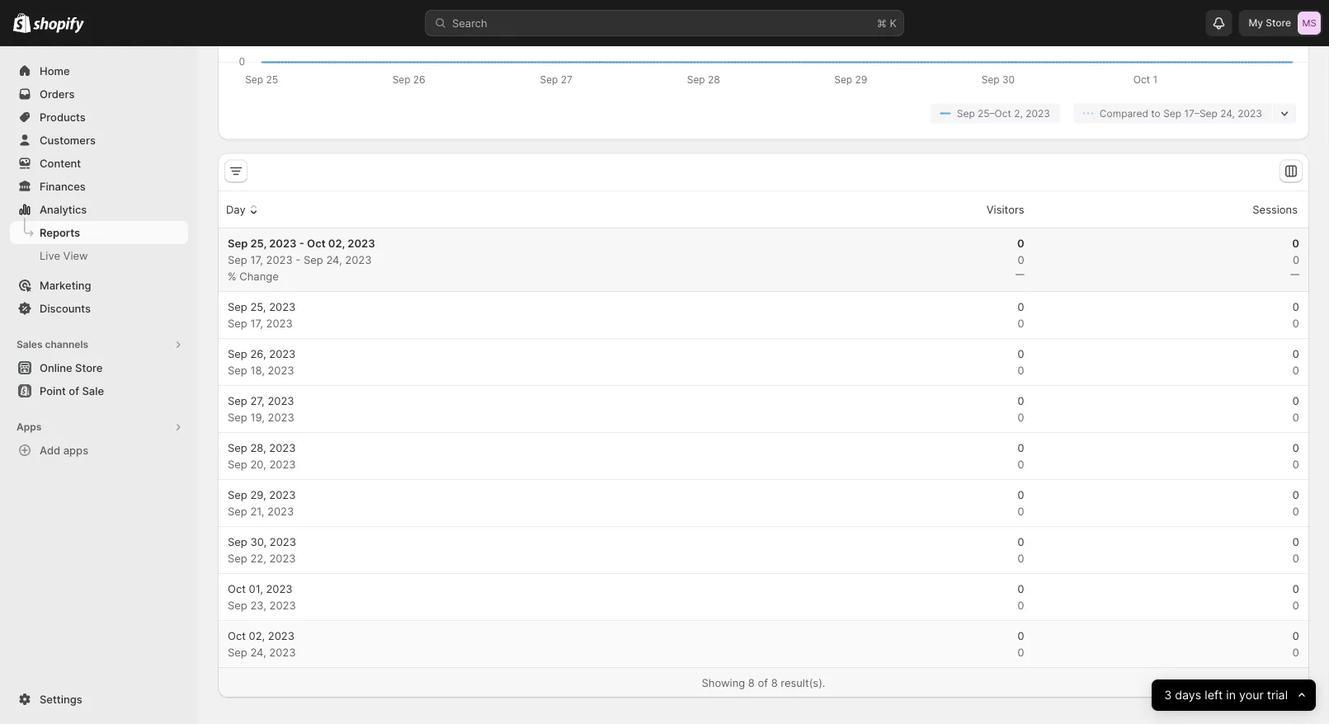 Task type: locate. For each thing, give the bounding box(es) containing it.
1 17, from the top
[[250, 253, 263, 266]]

1 vertical spatial 17,
[[250, 317, 263, 330]]

0 horizontal spatial 8
[[748, 677, 755, 690]]

oct 02, 2023 sep 24, 2023
[[228, 630, 296, 659]]

25, inside sep 25, 2023 sep 17, 2023
[[250, 300, 266, 313]]

2 vertical spatial oct
[[228, 630, 246, 643]]

1 horizontal spatial 02,
[[328, 237, 345, 250]]

1 horizontal spatial store
[[1266, 17, 1292, 29]]

online store link
[[10, 357, 188, 380]]

sep inside oct 02, 2023 sep 24, 2023
[[228, 646, 247, 659]]

of left sale
[[69, 385, 79, 397]]

24,
[[1221, 107, 1235, 119], [326, 253, 342, 266], [250, 646, 266, 659]]

finances
[[40, 180, 86, 193]]

24, inside sep 25, 2023 - oct 02, 2023 sep 17, 2023 - sep 24, 2023 % change
[[326, 253, 342, 266]]

1 vertical spatial 24,
[[326, 253, 342, 266]]

17, up 26, at the top left
[[250, 317, 263, 330]]

25, up change
[[250, 237, 267, 250]]

8 right showing
[[748, 677, 755, 690]]

online
[[40, 361, 72, 374]]

24, for oct 02, 2023 sep 24, 2023
[[250, 646, 266, 659]]

sep inside oct 01, 2023 sep 23, 2023
[[228, 599, 247, 612]]

0 vertical spatial -
[[299, 237, 304, 250]]

to
[[1152, 107, 1161, 119]]

0 horizontal spatial store
[[75, 361, 103, 374]]

sep
[[957, 107, 975, 119], [1164, 107, 1182, 119], [228, 237, 248, 250], [228, 253, 247, 266], [304, 253, 323, 266], [228, 300, 247, 313], [228, 317, 247, 330], [228, 347, 247, 360], [228, 364, 247, 377], [228, 395, 247, 407], [228, 411, 247, 424], [228, 442, 247, 454], [228, 458, 247, 471], [228, 489, 247, 501], [228, 505, 247, 518], [228, 536, 247, 548], [228, 552, 247, 565], [228, 599, 247, 612], [228, 646, 247, 659]]

0 horizontal spatial shopify image
[[13, 13, 31, 33]]

29,
[[250, 489, 266, 501]]

online store
[[40, 361, 103, 374]]

point of sale button
[[0, 380, 198, 403]]

channels
[[45, 339, 88, 351]]

25, inside sep 25, 2023 - oct 02, 2023 sep 17, 2023 - sep 24, 2023 % change
[[250, 237, 267, 250]]

2 horizontal spatial 24,
[[1221, 107, 1235, 119]]

02, inside sep 25, 2023 - oct 02, 2023 sep 17, 2023 - sep 24, 2023 % change
[[328, 237, 345, 250]]

02,
[[328, 237, 345, 250], [249, 630, 265, 643]]

apps
[[63, 444, 88, 457]]

oct inside oct 01, 2023 sep 23, 2023
[[228, 583, 246, 595]]

17,
[[250, 253, 263, 266], [250, 317, 263, 330]]

0 horizontal spatial of
[[69, 385, 79, 397]]

17, inside sep 25, 2023 - oct 02, 2023 sep 17, 2023 - sep 24, 2023 % change
[[250, 253, 263, 266]]

days
[[1175, 689, 1202, 703]]

2 17, from the top
[[250, 317, 263, 330]]

0
[[1018, 237, 1025, 250], [1293, 237, 1300, 250], [1018, 253, 1025, 266], [1293, 253, 1300, 266], [1018, 300, 1025, 313], [1293, 300, 1300, 313], [1018, 317, 1025, 330], [1293, 317, 1300, 330], [1018, 347, 1025, 360], [1293, 347, 1300, 360], [1018, 364, 1025, 377], [1293, 364, 1300, 377], [1018, 395, 1025, 407], [1293, 395, 1300, 407], [1018, 411, 1025, 424], [1293, 411, 1300, 424], [1018, 442, 1025, 454], [1293, 442, 1300, 454], [1018, 458, 1025, 471], [1293, 458, 1300, 471], [1018, 489, 1025, 501], [1293, 489, 1300, 501], [1018, 505, 1025, 518], [1293, 505, 1300, 518], [1018, 536, 1025, 548], [1293, 536, 1300, 548], [1018, 552, 1025, 565], [1293, 552, 1300, 565], [1018, 583, 1025, 595], [1293, 583, 1300, 595], [1018, 599, 1025, 612], [1293, 599, 1300, 612], [1018, 630, 1025, 643], [1293, 630, 1300, 643], [1018, 646, 1025, 659], [1293, 646, 1300, 659]]

store up sale
[[75, 361, 103, 374]]

my store
[[1249, 17, 1292, 29]]

reports
[[40, 226, 80, 239]]

marketing
[[40, 279, 91, 292]]

orders
[[40, 87, 75, 100]]

home
[[40, 64, 70, 77]]

compared to sep 17–sep 24, 2023
[[1100, 107, 1263, 119]]

25, down change
[[250, 300, 266, 313]]

my
[[1249, 17, 1264, 29]]

of right showing
[[758, 677, 768, 690]]

2 25, from the top
[[250, 300, 266, 313]]

add apps button
[[10, 439, 188, 462]]

-
[[299, 237, 304, 250], [296, 253, 301, 266]]

02, inside oct 02, 2023 sep 24, 2023
[[249, 630, 265, 643]]

result(s).
[[781, 677, 826, 690]]

1 25, from the top
[[250, 237, 267, 250]]

customers link
[[10, 129, 188, 152]]

8 left the result(s).
[[771, 677, 778, 690]]

0 vertical spatial oct
[[307, 237, 326, 250]]

0 0
[[1018, 300, 1025, 330], [1293, 300, 1300, 330], [1018, 347, 1025, 377], [1293, 347, 1300, 377], [1018, 395, 1025, 424], [1293, 395, 1300, 424], [1018, 442, 1025, 471], [1293, 442, 1300, 471], [1018, 489, 1025, 518], [1293, 489, 1300, 518], [1018, 536, 1025, 565], [1293, 536, 1300, 565], [1018, 583, 1025, 612], [1293, 583, 1300, 612], [1018, 630, 1025, 659], [1293, 630, 1300, 659]]

content
[[40, 157, 81, 170]]

sale
[[82, 385, 104, 397]]

8
[[748, 677, 755, 690], [771, 677, 778, 690]]

sessions
[[1253, 203, 1298, 216]]

oct inside sep 25, 2023 - oct 02, 2023 sep 17, 2023 - sep 24, 2023 % change
[[307, 237, 326, 250]]

oct for oct 01, 2023 sep 23, 2023
[[228, 583, 246, 595]]

17, up change
[[250, 253, 263, 266]]

0 vertical spatial 02,
[[328, 237, 345, 250]]

0 horizontal spatial 02,
[[249, 630, 265, 643]]

view
[[63, 249, 88, 262]]

0 vertical spatial 24,
[[1221, 107, 1235, 119]]

store for online store
[[75, 361, 103, 374]]

point of sale link
[[10, 380, 188, 403]]

oct
[[307, 237, 326, 250], [228, 583, 246, 595], [228, 630, 246, 643]]

sep 25, 2023 sep 17, 2023
[[228, 300, 296, 330]]

2 vertical spatial 24,
[[250, 646, 266, 659]]

1 vertical spatial 25,
[[250, 300, 266, 313]]

store
[[1266, 17, 1292, 29], [75, 361, 103, 374]]

0 vertical spatial 17,
[[250, 253, 263, 266]]

day button
[[224, 194, 265, 225]]

1 vertical spatial store
[[75, 361, 103, 374]]

customers
[[40, 134, 96, 146]]

live view
[[40, 249, 88, 262]]

28,
[[250, 442, 266, 454]]

oct for oct 02, 2023 sep 24, 2023
[[228, 630, 246, 643]]

1 horizontal spatial 24,
[[326, 253, 342, 266]]

25, for -
[[250, 237, 267, 250]]

products link
[[10, 106, 188, 129]]

products
[[40, 111, 86, 123]]

of
[[69, 385, 79, 397], [758, 677, 768, 690]]

1 horizontal spatial shopify image
[[33, 17, 84, 33]]

19,
[[250, 411, 265, 424]]

0 horizontal spatial 24,
[[250, 646, 266, 659]]

24, inside oct 02, 2023 sep 24, 2023
[[250, 646, 266, 659]]

store inside button
[[75, 361, 103, 374]]

store right the "my"
[[1266, 17, 1292, 29]]

sep 26, 2023 sep 18, 2023
[[228, 347, 296, 377]]

shopify image
[[13, 13, 31, 33], [33, 17, 84, 33]]

add apps
[[40, 444, 88, 457]]

1 horizontal spatial of
[[758, 677, 768, 690]]

0 vertical spatial of
[[69, 385, 79, 397]]

1 horizontal spatial 8
[[771, 677, 778, 690]]

finances link
[[10, 175, 188, 198]]

17–sep
[[1185, 107, 1218, 119]]

of inside point of sale link
[[69, 385, 79, 397]]

1 vertical spatial 02,
[[249, 630, 265, 643]]

22,
[[250, 552, 266, 565]]

0 vertical spatial store
[[1266, 17, 1292, 29]]

1 vertical spatial oct
[[228, 583, 246, 595]]

2 8 from the left
[[771, 677, 778, 690]]

oct inside oct 02, 2023 sep 24, 2023
[[228, 630, 246, 643]]

0 vertical spatial 25,
[[250, 237, 267, 250]]

my store image
[[1298, 12, 1321, 35]]

2023
[[1026, 107, 1051, 119], [1238, 107, 1263, 119], [269, 237, 297, 250], [348, 237, 375, 250], [266, 253, 293, 266], [345, 253, 372, 266], [269, 300, 296, 313], [266, 317, 293, 330], [269, 347, 296, 360], [268, 364, 294, 377], [268, 395, 294, 407], [268, 411, 294, 424], [269, 442, 296, 454], [269, 458, 296, 471], [269, 489, 296, 501], [267, 505, 294, 518], [270, 536, 296, 548], [269, 552, 296, 565], [266, 583, 293, 595], [270, 599, 296, 612], [268, 630, 295, 643], [269, 646, 296, 659]]



Task type: describe. For each thing, give the bounding box(es) containing it.
⌘
[[877, 17, 887, 29]]

sep 28, 2023 sep 20, 2023
[[228, 442, 296, 471]]

store for my store
[[1266, 17, 1292, 29]]

18,
[[250, 364, 265, 377]]

oct 01, 2023 sep 23, 2023
[[228, 583, 296, 612]]

analytics link
[[10, 198, 188, 221]]

sep 27, 2023 sep 19, 2023
[[228, 395, 294, 424]]

20,
[[250, 458, 266, 471]]

point of sale
[[40, 385, 104, 397]]

1 8 from the left
[[748, 677, 755, 690]]

sep 25–oct 2, 2023
[[957, 107, 1051, 119]]

visitors
[[987, 203, 1025, 216]]

3
[[1165, 689, 1172, 703]]

21,
[[250, 505, 264, 518]]

settings link
[[10, 688, 188, 711]]

2,
[[1014, 107, 1023, 119]]

left
[[1205, 689, 1223, 703]]

27,
[[250, 395, 265, 407]]

sales channels
[[17, 339, 88, 351]]

analytics
[[40, 203, 87, 216]]

settings
[[40, 693, 82, 706]]

live
[[40, 249, 60, 262]]

⌘ k
[[877, 17, 897, 29]]

your
[[1239, 689, 1264, 703]]

sep 29, 2023 sep 21, 2023
[[228, 489, 296, 518]]

showing 8 of 8 result(s).
[[702, 677, 826, 690]]

apps
[[17, 421, 41, 433]]

live view link
[[10, 244, 188, 267]]

online store button
[[0, 357, 198, 380]]

24, for compared to sep 17–sep 24, 2023
[[1221, 107, 1235, 119]]

1 vertical spatial of
[[758, 677, 768, 690]]

26,
[[250, 347, 266, 360]]

k
[[890, 17, 897, 29]]

in
[[1226, 689, 1236, 703]]

01,
[[249, 583, 263, 595]]

showing
[[702, 677, 745, 690]]

discounts link
[[10, 297, 188, 320]]

apps button
[[10, 416, 188, 439]]

discounts
[[40, 302, 91, 315]]

change
[[240, 270, 279, 283]]

add
[[40, 444, 60, 457]]

sales channels button
[[10, 333, 188, 357]]

1 vertical spatial -
[[296, 253, 301, 266]]

compared
[[1100, 107, 1149, 119]]

25, for sep
[[250, 300, 266, 313]]

sep 30, 2023 sep 22, 2023
[[228, 536, 296, 565]]

no change image
[[1016, 268, 1025, 281]]

content link
[[10, 152, 188, 175]]

sep 25, 2023 - oct 02, 2023 sep 17, 2023 - sep 24, 2023 % change
[[228, 237, 375, 283]]

sales
[[17, 339, 43, 351]]

no change image
[[1291, 268, 1300, 281]]

3 days left in your trial
[[1165, 689, 1288, 703]]

17, inside sep 25, 2023 sep 17, 2023
[[250, 317, 263, 330]]

search
[[452, 17, 488, 29]]

30,
[[250, 536, 267, 548]]

point
[[40, 385, 66, 397]]

25–oct
[[978, 107, 1012, 119]]

orders link
[[10, 83, 188, 106]]

3 days left in your trial button
[[1152, 680, 1316, 711]]

marketing link
[[10, 274, 188, 297]]

23,
[[250, 599, 267, 612]]

%
[[228, 270, 237, 283]]

visitors button
[[968, 194, 1027, 225]]

day
[[226, 203, 246, 216]]

home link
[[10, 59, 188, 83]]

reports link
[[10, 221, 188, 244]]

trial
[[1267, 689, 1288, 703]]

sessions button
[[1234, 194, 1301, 225]]



Task type: vqa. For each thing, say whether or not it's contained in the screenshot.


